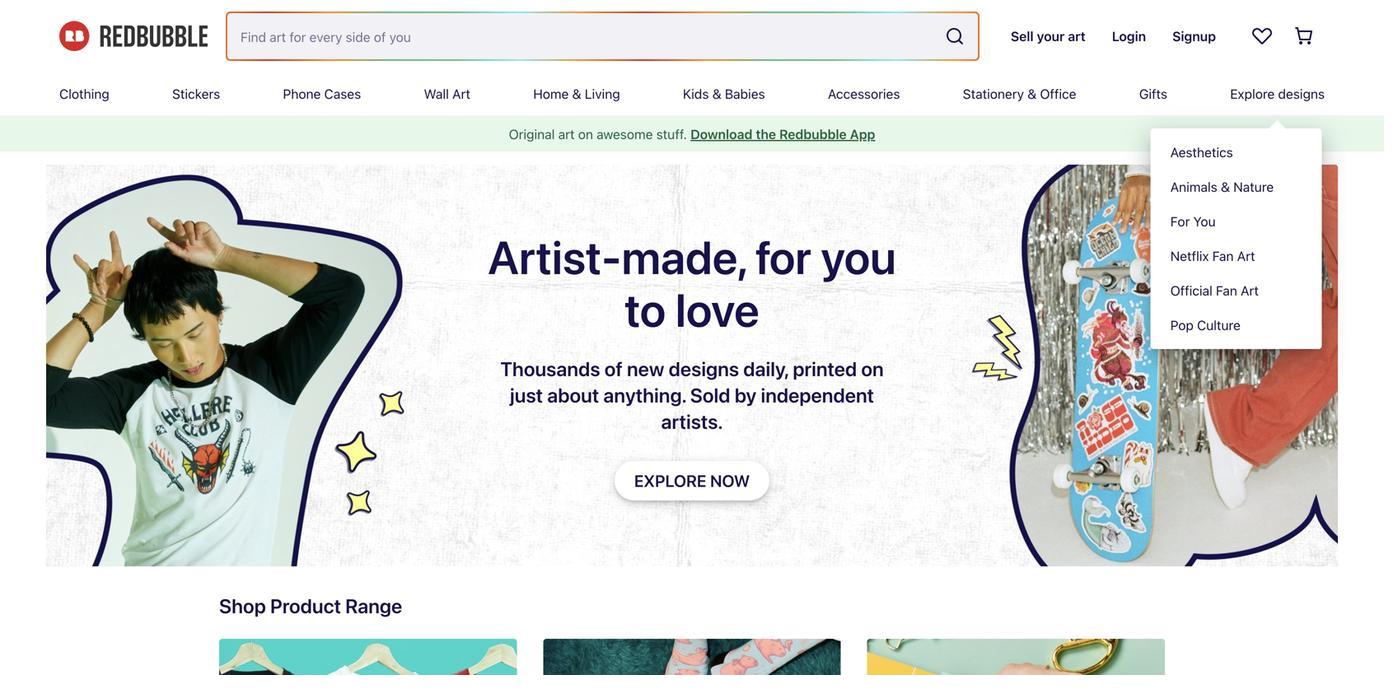 Task type: vqa. For each thing, say whether or not it's contained in the screenshot.
iPhone
no



Task type: locate. For each thing, give the bounding box(es) containing it.
range
[[345, 595, 402, 618]]

shop deals image
[[543, 640, 841, 676]]

0 vertical spatial fan
[[1213, 248, 1234, 264]]

about
[[547, 384, 599, 407]]

0 vertical spatial designs
[[1279, 86, 1325, 102]]

& for kids
[[713, 86, 722, 102]]

artists.
[[661, 410, 723, 434]]

& right kids
[[713, 86, 722, 102]]

1 vertical spatial designs
[[669, 358, 739, 381]]

download
[[691, 127, 753, 142]]

menu
[[1151, 129, 1323, 349]]

netflix fan art link
[[1151, 239, 1323, 274]]

art right 'wall' on the top left
[[453, 86, 471, 102]]

product
[[270, 595, 341, 618]]

on
[[578, 127, 593, 142], [862, 358, 884, 381]]

on inside 'thousands of new designs daily, printed on just about anything. sold by independent artists.'
[[862, 358, 884, 381]]

& for stationery
[[1028, 86, 1037, 102]]

fan inside "netflix fan art" link
[[1213, 248, 1234, 264]]

animals & nature link
[[1151, 170, 1323, 204]]

the
[[756, 127, 776, 142]]

redbubble logo image
[[59, 21, 208, 51]]

pop
[[1171, 318, 1194, 333]]

& left office
[[1028, 86, 1037, 102]]

& left the nature
[[1221, 179, 1230, 195]]

new
[[627, 358, 665, 381]]

made,
[[622, 230, 746, 284]]

fan for official
[[1216, 283, 1238, 299]]

menu bar
[[59, 73, 1325, 349]]

clothing link
[[59, 73, 109, 115]]

0 horizontal spatial designs
[[669, 358, 739, 381]]

art up pop culture link
[[1241, 283, 1259, 299]]

designs right explore
[[1279, 86, 1325, 102]]

cases
[[324, 86, 361, 102]]

for you link
[[1151, 204, 1323, 239]]

by
[[735, 384, 757, 407]]

designs
[[1279, 86, 1325, 102], [669, 358, 739, 381]]

art for official fan art
[[1241, 283, 1259, 299]]

&
[[572, 86, 582, 102], [713, 86, 722, 102], [1028, 86, 1037, 102], [1221, 179, 1230, 195]]

& for animals
[[1221, 179, 1230, 195]]

stickers
[[172, 86, 220, 102]]

shop t-shirts image
[[219, 640, 517, 676]]

0 horizontal spatial on
[[578, 127, 593, 142]]

sold
[[690, 384, 731, 407]]

art
[[558, 127, 575, 142]]

1 vertical spatial on
[[862, 358, 884, 381]]

& left living at the left top of the page
[[572, 86, 582, 102]]

daily,
[[744, 358, 789, 381]]

you
[[1194, 214, 1216, 230]]

awesome
[[597, 127, 653, 142]]

shop
[[219, 595, 266, 618]]

home & living
[[533, 86, 620, 102]]

art up official fan art link
[[1238, 248, 1256, 264]]

netflix fan art
[[1171, 248, 1256, 264]]

kids & babies link
[[683, 73, 765, 115]]

art
[[453, 86, 471, 102], [1238, 248, 1256, 264], [1241, 283, 1259, 299]]

pop culture link
[[1151, 308, 1323, 343]]

fan
[[1213, 248, 1234, 264], [1216, 283, 1238, 299]]

on right art
[[578, 127, 593, 142]]

living
[[585, 86, 620, 102]]

designs up sold at the bottom of page
[[669, 358, 739, 381]]

None field
[[227, 13, 978, 59]]

artist-
[[488, 230, 622, 284]]

1 vertical spatial art
[[1238, 248, 1256, 264]]

1 horizontal spatial designs
[[1279, 86, 1325, 102]]

menu item
[[1151, 73, 1325, 349]]

designs inside menu bar
[[1279, 86, 1325, 102]]

fan inside official fan art link
[[1216, 283, 1238, 299]]

2 vertical spatial art
[[1241, 283, 1259, 299]]

official fan art link
[[1151, 274, 1323, 308]]

explore
[[1231, 86, 1275, 102]]

wall art link
[[424, 73, 471, 115]]

netflix
[[1171, 248, 1209, 264]]

menu containing aesthetics
[[1151, 129, 1323, 349]]

you
[[821, 230, 897, 284]]

Search term search field
[[227, 13, 939, 59]]

printed
[[793, 358, 857, 381]]

fan right the netflix
[[1213, 248, 1234, 264]]

explore designs
[[1231, 86, 1325, 102]]

clothing
[[59, 86, 109, 102]]

for
[[1171, 214, 1190, 230]]

download the redbubble app link
[[691, 127, 876, 142]]

fan right official
[[1216, 283, 1238, 299]]

babies
[[725, 86, 765, 102]]

just
[[510, 384, 543, 407]]

1 vertical spatial fan
[[1216, 283, 1238, 299]]

on right printed
[[862, 358, 884, 381]]

1 horizontal spatial on
[[862, 358, 884, 381]]



Task type: describe. For each thing, give the bounding box(es) containing it.
culture
[[1198, 318, 1241, 333]]

gifts
[[1140, 86, 1168, 102]]

office
[[1040, 86, 1077, 102]]

& for home
[[572, 86, 582, 102]]

app
[[850, 127, 876, 142]]

shop product range
[[219, 595, 402, 618]]

artist-made, for you to love
[[488, 230, 897, 337]]

redbubble
[[780, 127, 847, 142]]

to
[[625, 283, 666, 337]]

stationery
[[963, 86, 1024, 102]]

explore designs link
[[1231, 73, 1325, 115]]

of
[[605, 358, 623, 381]]

menu item containing explore designs
[[1151, 73, 1325, 349]]

thousands
[[501, 358, 600, 381]]

accessories
[[828, 86, 900, 102]]

stationery & office link
[[963, 73, 1077, 115]]

0 vertical spatial on
[[578, 127, 593, 142]]

gifts link
[[1140, 73, 1168, 115]]

wall
[[424, 86, 449, 102]]

menu inside menu bar
[[1151, 129, 1323, 349]]

art for netflix fan art
[[1238, 248, 1256, 264]]

animals
[[1171, 179, 1218, 195]]

home
[[533, 86, 569, 102]]

anything.
[[604, 384, 686, 407]]

original art on awesome stuff. download the redbubble app
[[509, 127, 876, 142]]

designs inside 'thousands of new designs daily, printed on just about anything. sold by independent artists.'
[[669, 358, 739, 381]]

phone cases link
[[283, 73, 361, 115]]

aesthetics link
[[1151, 135, 1323, 170]]

fan for netflix
[[1213, 248, 1234, 264]]

stuff.
[[657, 127, 687, 142]]

phone
[[283, 86, 321, 102]]

nature
[[1234, 179, 1274, 195]]

official
[[1171, 283, 1213, 299]]

pop culture
[[1171, 318, 1241, 333]]

official fan art
[[1171, 283, 1259, 299]]

phone cases
[[283, 86, 361, 102]]

love
[[676, 283, 760, 337]]

original
[[509, 127, 555, 142]]

stickers link
[[172, 73, 220, 115]]

home & living link
[[533, 73, 620, 115]]

aesthetics
[[1171, 145, 1234, 160]]

kids
[[683, 86, 709, 102]]

menu bar containing clothing
[[59, 73, 1325, 349]]

animals & nature
[[1171, 179, 1274, 195]]

for you
[[1171, 214, 1216, 230]]

independent
[[761, 384, 874, 407]]

shop stickers image
[[868, 640, 1165, 676]]

accessories link
[[828, 73, 900, 115]]

wall art
[[424, 86, 471, 102]]

for
[[756, 230, 812, 284]]

0 vertical spatial art
[[453, 86, 471, 102]]

stationery & office
[[963, 86, 1077, 102]]

thousands of new designs daily, printed on just about anything. sold by independent artists.
[[501, 358, 884, 434]]

kids & babies
[[683, 86, 765, 102]]



